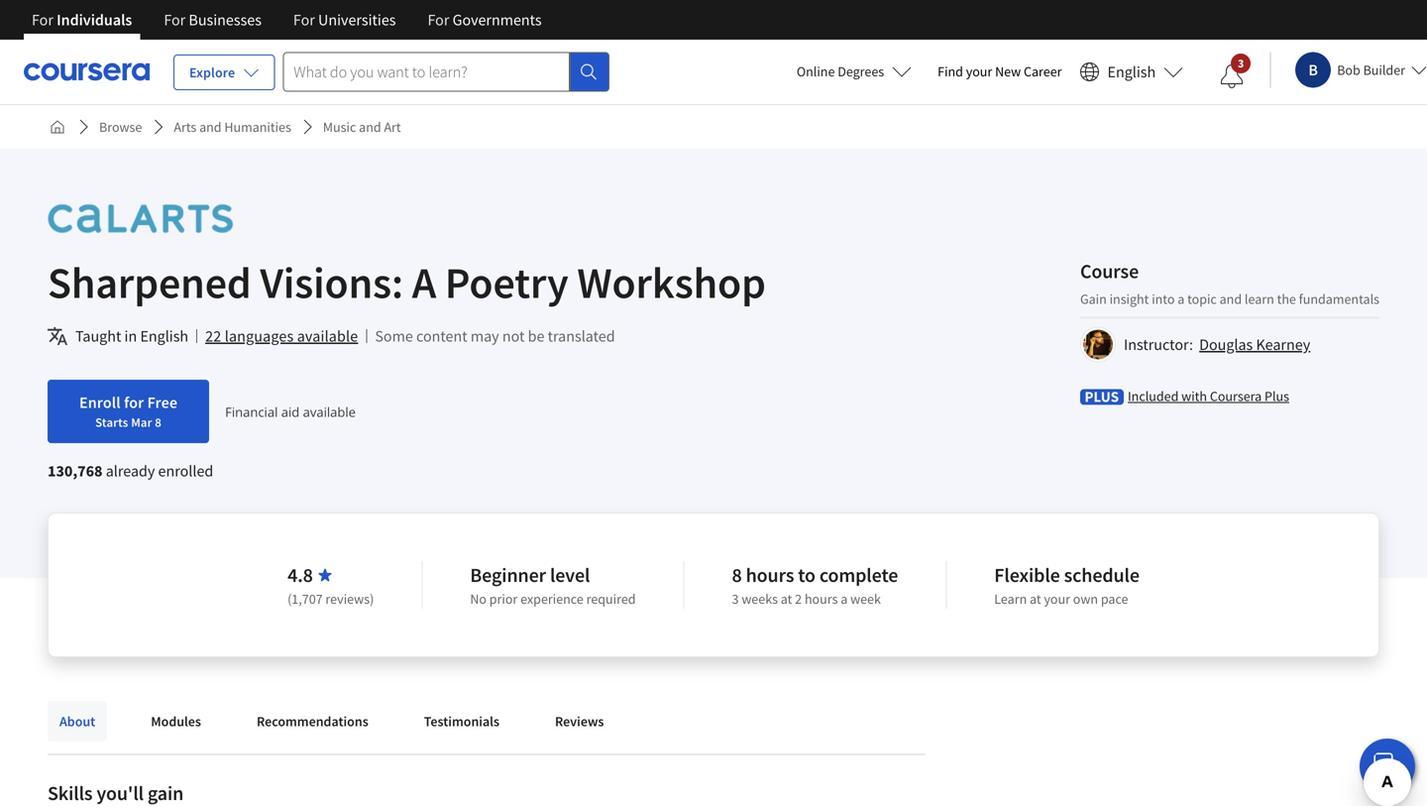 Task type: describe. For each thing, give the bounding box(es) containing it.
for for universities
[[293, 10, 315, 30]]

content
[[416, 326, 468, 346]]

1 horizontal spatial hours
[[805, 590, 838, 608]]

find your new career link
[[928, 59, 1073, 84]]

individuals
[[57, 10, 132, 30]]

free
[[147, 393, 178, 413]]

beginner level no prior experience required
[[470, 563, 636, 608]]

for for governments
[[428, 10, 450, 30]]

about
[[59, 713, 95, 730]]

banner navigation
[[16, 0, 558, 40]]

level
[[550, 563, 590, 588]]

22 languages available button
[[205, 324, 358, 348]]

a
[[412, 255, 436, 310]]

music and art link
[[315, 109, 409, 145]]

taught in english
[[75, 326, 189, 346]]

about link
[[48, 701, 107, 742]]

gain
[[148, 781, 184, 806]]

not
[[503, 326, 525, 346]]

8 inside 8 hours to complete 3 weeks at 2 hours a week
[[732, 563, 742, 588]]

recommendations link
[[245, 701, 381, 742]]

a inside 8 hours to complete 3 weeks at 2 hours a week
[[841, 590, 848, 608]]

find
[[938, 62, 964, 80]]

a inside course gain insight into a topic and learn the fundamentals
[[1178, 290, 1185, 308]]

music
[[323, 118, 356, 136]]

enroll
[[79, 393, 121, 413]]

and for music
[[359, 118, 381, 136]]

22
[[205, 326, 221, 346]]

3 button
[[1205, 53, 1261, 100]]

online
[[797, 62, 835, 80]]

included with coursera plus
[[1129, 387, 1290, 405]]

coursera image
[[24, 56, 150, 88]]

sharpened
[[48, 255, 252, 310]]

gain
[[1081, 290, 1107, 308]]

taught
[[75, 326, 121, 346]]

fundamentals
[[1300, 290, 1380, 308]]

english button
[[1073, 40, 1192, 104]]

visions:
[[260, 255, 404, 310]]

reviews link
[[543, 701, 616, 742]]

8 hours to complete 3 weeks at 2 hours a week
[[732, 563, 899, 608]]

0 vertical spatial your
[[967, 62, 993, 80]]

coursera
[[1211, 387, 1263, 405]]

new
[[996, 62, 1022, 80]]

reviews
[[555, 713, 604, 730]]

humanities
[[224, 118, 291, 136]]

your inside flexible schedule learn at your own pace
[[1045, 590, 1071, 608]]

businesses
[[189, 10, 262, 30]]

included
[[1129, 387, 1179, 405]]

douglas
[[1200, 335, 1254, 355]]

sharpened visions: a poetry workshop
[[48, 255, 766, 310]]

online degrees
[[797, 62, 885, 80]]

3 inside dropdown button
[[1239, 56, 1245, 71]]

0 horizontal spatial english
[[140, 326, 189, 346]]

b
[[1309, 60, 1319, 80]]

financial
[[225, 403, 278, 421]]

languages
[[225, 326, 294, 346]]

translated
[[548, 326, 615, 346]]

pace
[[1102, 590, 1129, 608]]

workshop
[[578, 255, 766, 310]]

22 languages available
[[205, 326, 358, 346]]

some content may not be translated
[[375, 326, 615, 346]]

douglas kearney image
[[1084, 330, 1114, 359]]

already
[[106, 461, 155, 481]]

for governments
[[428, 10, 542, 30]]

bob
[[1338, 61, 1361, 79]]

for for businesses
[[164, 10, 186, 30]]

financial aid available
[[225, 403, 356, 421]]

instructor:
[[1125, 335, 1194, 355]]

browse
[[99, 118, 142, 136]]

explore
[[189, 63, 235, 81]]

for for individuals
[[32, 10, 53, 30]]

for universities
[[293, 10, 396, 30]]

and inside course gain insight into a topic and learn the fundamentals
[[1220, 290, 1243, 308]]

8 inside enroll for free starts mar 8
[[155, 415, 162, 430]]

enrolled
[[158, 461, 213, 481]]

chat with us image
[[1372, 751, 1404, 782]]



Task type: locate. For each thing, give the bounding box(es) containing it.
0 horizontal spatial and
[[199, 118, 222, 136]]

3
[[1239, 56, 1245, 71], [732, 590, 739, 608]]

in
[[125, 326, 137, 346]]

learn
[[995, 590, 1028, 608]]

0 horizontal spatial 8
[[155, 415, 162, 430]]

aid
[[281, 403, 300, 421]]

included with coursera plus link
[[1129, 386, 1290, 406]]

1 for from the left
[[32, 10, 53, 30]]

0 horizontal spatial a
[[841, 590, 848, 608]]

show notifications image
[[1221, 64, 1245, 88]]

find your new career
[[938, 62, 1063, 80]]

1 horizontal spatial your
[[1045, 590, 1071, 608]]

3 for from the left
[[293, 10, 315, 30]]

coursera plus image
[[1081, 389, 1125, 405]]

testimonials link
[[412, 701, 512, 742]]

into
[[1153, 290, 1176, 308]]

1 horizontal spatial a
[[1178, 290, 1185, 308]]

(1,707 reviews)
[[288, 590, 374, 608]]

for
[[124, 393, 144, 413]]

at
[[781, 590, 793, 608], [1030, 590, 1042, 608]]

learn
[[1245, 290, 1275, 308]]

bob builder
[[1338, 61, 1406, 79]]

your left the own
[[1045, 590, 1071, 608]]

8 up weeks
[[732, 563, 742, 588]]

for individuals
[[32, 10, 132, 30]]

for left businesses
[[164, 10, 186, 30]]

may
[[471, 326, 499, 346]]

0 horizontal spatial at
[[781, 590, 793, 608]]

weeks
[[742, 590, 778, 608]]

california institute of the arts image
[[48, 196, 234, 241]]

poetry
[[445, 255, 569, 310]]

2
[[795, 590, 802, 608]]

topic
[[1188, 290, 1218, 308]]

arts
[[174, 118, 197, 136]]

enroll for free starts mar 8
[[79, 393, 178, 430]]

0 vertical spatial english
[[1108, 62, 1156, 82]]

for up what do you want to learn? text box
[[428, 10, 450, 30]]

english right in
[[140, 326, 189, 346]]

2 horizontal spatial and
[[1220, 290, 1243, 308]]

8
[[155, 415, 162, 430], [732, 563, 742, 588]]

1 vertical spatial your
[[1045, 590, 1071, 608]]

available for financial aid available
[[303, 403, 356, 421]]

prior
[[490, 590, 518, 608]]

0 vertical spatial hours
[[746, 563, 795, 588]]

online degrees button
[[781, 50, 928, 93]]

available down "visions:"
[[297, 326, 358, 346]]

modules link
[[139, 701, 213, 742]]

recommendations
[[257, 713, 369, 730]]

some
[[375, 326, 413, 346]]

be
[[528, 326, 545, 346]]

for left 'individuals' on the left top
[[32, 10, 53, 30]]

1 vertical spatial 3
[[732, 590, 739, 608]]

degrees
[[838, 62, 885, 80]]

What do you want to learn? text field
[[283, 52, 570, 92]]

mar
[[131, 415, 152, 430]]

course
[[1081, 259, 1140, 284]]

None search field
[[283, 52, 610, 92]]

no
[[470, 590, 487, 608]]

1 horizontal spatial and
[[359, 118, 381, 136]]

at right learn
[[1030, 590, 1042, 608]]

reviews)
[[326, 590, 374, 608]]

the
[[1278, 290, 1297, 308]]

0 vertical spatial 8
[[155, 415, 162, 430]]

beginner
[[470, 563, 546, 588]]

1 vertical spatial english
[[140, 326, 189, 346]]

(1,707
[[288, 590, 323, 608]]

1 horizontal spatial 8
[[732, 563, 742, 588]]

to
[[799, 563, 816, 588]]

experience
[[521, 590, 584, 608]]

hours right 2
[[805, 590, 838, 608]]

1 vertical spatial available
[[303, 403, 356, 421]]

130,768 already enrolled
[[48, 461, 213, 481]]

with
[[1182, 387, 1208, 405]]

and right arts
[[199, 118, 222, 136]]

0 vertical spatial a
[[1178, 290, 1185, 308]]

your right "find"
[[967, 62, 993, 80]]

english right career
[[1108, 62, 1156, 82]]

available right aid
[[303, 403, 356, 421]]

1 horizontal spatial english
[[1108, 62, 1156, 82]]

flexible
[[995, 563, 1061, 588]]

1 vertical spatial a
[[841, 590, 848, 608]]

1 vertical spatial 8
[[732, 563, 742, 588]]

8 right mar
[[155, 415, 162, 430]]

a left week on the bottom right of the page
[[841, 590, 848, 608]]

0 vertical spatial 3
[[1239, 56, 1245, 71]]

1 horizontal spatial 3
[[1239, 56, 1245, 71]]

music and art
[[323, 118, 401, 136]]

1 vertical spatial hours
[[805, 590, 838, 608]]

flexible schedule learn at your own pace
[[995, 563, 1140, 608]]

schedule
[[1065, 563, 1140, 588]]

builder
[[1364, 61, 1406, 79]]

and left 'art'
[[359, 118, 381, 136]]

testimonials
[[424, 713, 500, 730]]

for businesses
[[164, 10, 262, 30]]

1 horizontal spatial at
[[1030, 590, 1042, 608]]

at inside 8 hours to complete 3 weeks at 2 hours a week
[[781, 590, 793, 608]]

a right into in the top of the page
[[1178, 290, 1185, 308]]

skills
[[48, 781, 93, 806]]

art
[[384, 118, 401, 136]]

and
[[199, 118, 222, 136], [359, 118, 381, 136], [1220, 290, 1243, 308]]

complete
[[820, 563, 899, 588]]

you'll
[[97, 781, 144, 806]]

modules
[[151, 713, 201, 730]]

english inside button
[[1108, 62, 1156, 82]]

for left universities
[[293, 10, 315, 30]]

a
[[1178, 290, 1185, 308], [841, 590, 848, 608]]

and right topic
[[1220, 290, 1243, 308]]

home image
[[50, 119, 65, 135]]

available inside button
[[297, 326, 358, 346]]

available for 22 languages available
[[297, 326, 358, 346]]

0 horizontal spatial your
[[967, 62, 993, 80]]

and for arts
[[199, 118, 222, 136]]

english
[[1108, 62, 1156, 82], [140, 326, 189, 346]]

0 horizontal spatial 3
[[732, 590, 739, 608]]

own
[[1074, 590, 1099, 608]]

2 at from the left
[[1030, 590, 1042, 608]]

hours up weeks
[[746, 563, 795, 588]]

governments
[[453, 10, 542, 30]]

starts
[[95, 415, 128, 430]]

available
[[297, 326, 358, 346], [303, 403, 356, 421]]

2 for from the left
[[164, 10, 186, 30]]

4 for from the left
[[428, 10, 450, 30]]

at inside flexible schedule learn at your own pace
[[1030, 590, 1042, 608]]

3 left weeks
[[732, 590, 739, 608]]

0 vertical spatial available
[[297, 326, 358, 346]]

financial aid available button
[[225, 403, 356, 421]]

3 left b
[[1239, 56, 1245, 71]]

week
[[851, 590, 881, 608]]

course gain insight into a topic and learn the fundamentals
[[1081, 259, 1380, 308]]

3 inside 8 hours to complete 3 weeks at 2 hours a week
[[732, 590, 739, 608]]

0 horizontal spatial hours
[[746, 563, 795, 588]]

1 at from the left
[[781, 590, 793, 608]]

at left 2
[[781, 590, 793, 608]]

browse link
[[91, 109, 150, 145]]

douglas kearney link
[[1200, 335, 1311, 355]]

universities
[[318, 10, 396, 30]]

130,768
[[48, 461, 103, 481]]



Task type: vqa. For each thing, say whether or not it's contained in the screenshot.


